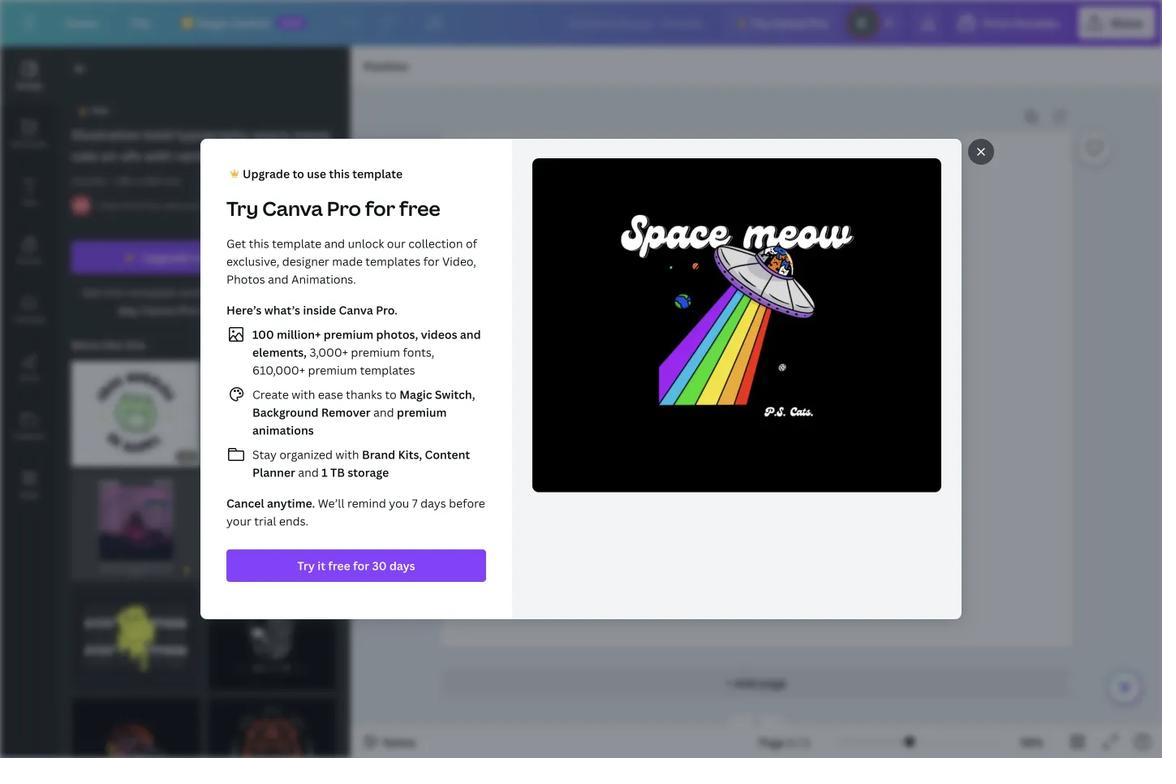 Task type: vqa. For each thing, say whether or not it's contained in the screenshot.
Content
yes



Task type: locate. For each thing, give the bounding box(es) containing it.
0 vertical spatial for
[[365, 195, 396, 222]]

premium inside 100 million+ premium photos, videos and elements,
[[324, 327, 374, 342]]

0 vertical spatial to
[[293, 166, 304, 181]]

free up collection
[[400, 195, 441, 222]]

animations.
[[292, 272, 356, 287]]

uploads
[[13, 313, 46, 324]]

1 vertical spatial use
[[207, 250, 226, 265]]

1 horizontal spatial magic
[[400, 387, 432, 402]]

more for view
[[122, 199, 147, 212]]

canva assistant image
[[1116, 678, 1135, 698]]

this up try canva pro for free
[[329, 166, 350, 181]]

to down meow
[[293, 166, 304, 181]]

1 horizontal spatial 1
[[788, 735, 794, 750]]

page 1 / 1
[[759, 735, 811, 750]]

design button
[[0, 46, 58, 105]]

0 horizontal spatial use
[[207, 250, 226, 265]]

brand inside brand kits, content planner
[[362, 447, 396, 462]]

1 horizontal spatial free
[[400, 195, 441, 222]]

trial down 610k+
[[200, 302, 222, 318]]

0 vertical spatial upgrade
[[243, 166, 290, 181]]

0 horizontal spatial 1
[[322, 465, 328, 480]]

1 horizontal spatial pro
[[327, 195, 361, 222]]

0 horizontal spatial get
[[82, 285, 102, 300]]

try inside try it free for 30 days button
[[298, 558, 315, 574]]

draw button
[[0, 339, 58, 397]]

pro
[[809, 15, 828, 30], [327, 195, 361, 222], [178, 302, 197, 318]]

upgrade down hoodie on the top left of page
[[243, 166, 290, 181]]

projects
[[13, 430, 45, 441]]

premium down switch,
[[397, 405, 447, 420]]

1 vertical spatial brand
[[362, 447, 396, 462]]

more inside button
[[122, 199, 147, 212]]

with
[[144, 147, 172, 164], [272, 285, 296, 300], [292, 387, 315, 402], [336, 447, 359, 462]]

for left 30
[[353, 558, 370, 574]]

0 horizontal spatial to
[[192, 250, 204, 265]]

rainbow
[[175, 147, 226, 164]]

black and white modern skull hoodie image
[[207, 586, 337, 692]]

to inside button
[[192, 250, 204, 265]]

more up 100
[[262, 302, 290, 318]]

355
[[116, 174, 133, 188]]

days inside button
[[390, 558, 415, 574]]

+
[[727, 675, 733, 691]]

kits,
[[398, 447, 422, 462]]

template up try canva pro for free
[[353, 166, 403, 181]]

+ add page
[[727, 675, 787, 691]]

3,000+
[[310, 345, 348, 360]]

2 horizontal spatial 1
[[804, 735, 811, 750]]

ease
[[318, 387, 343, 402]]

typography
[[176, 126, 250, 143]]

get inside the get this template and unlock our collection of exclusive, designer made templates for video, photos and animations.
[[227, 236, 246, 251]]

trial down "cancel anytime."
[[254, 514, 277, 529]]

magic inside magic switch, background remover
[[400, 387, 432, 402]]

1 vertical spatial pro
[[327, 195, 361, 222]]

orange and cream illustrated lion hoodie image
[[207, 698, 337, 758]]

1 left /
[[788, 735, 794, 750]]

free right it
[[328, 558, 351, 574]]

use up 610k+
[[207, 250, 226, 265]]

with up and 1 tb storage
[[336, 447, 359, 462]]

1 horizontal spatial trial
[[254, 514, 277, 529]]

uso
[[183, 199, 200, 212]]

0 horizontal spatial days
[[390, 558, 415, 574]]

canva inside button
[[772, 15, 806, 30]]

2 horizontal spatial pro
[[809, 15, 828, 30]]

with left a
[[272, 285, 296, 300]]

orange retro adventure car vibes hoodie image
[[71, 698, 201, 758]]

1 right /
[[804, 735, 811, 750]]

1 vertical spatial free
[[328, 558, 351, 574]]

1 horizontal spatial try
[[298, 558, 315, 574]]

learn more
[[228, 302, 290, 318]]

upgrade for upgrade to use this template
[[243, 166, 290, 181]]

0 vertical spatial get
[[227, 236, 246, 251]]

days
[[421, 496, 446, 511], [390, 558, 415, 574]]

upgrade to use template button
[[71, 241, 337, 274]]

side panel tab list
[[0, 46, 58, 514]]

more
[[122, 199, 147, 212], [241, 285, 269, 300], [262, 302, 290, 318]]

magic left switch in the left of the page
[[197, 15, 230, 30]]

1 horizontal spatial use
[[307, 166, 326, 181]]

try for try canva pro
[[752, 15, 769, 30]]

magic left switch,
[[400, 387, 432, 402]]

get
[[227, 236, 246, 251], [82, 285, 102, 300]]

1 horizontal spatial brand
[[362, 447, 396, 462]]

to
[[293, 166, 304, 181], [192, 250, 204, 265], [385, 387, 397, 402]]

for up unlock in the top of the page
[[365, 195, 396, 222]]

0 horizontal spatial magic
[[197, 15, 230, 30]]

1 horizontal spatial to
[[293, 166, 304, 181]]

brand
[[17, 255, 41, 266], [362, 447, 396, 462]]

2 vertical spatial pro
[[178, 302, 197, 318]]

use for template
[[207, 250, 226, 265]]

templates down our
[[366, 254, 421, 269]]

more up learn more
[[241, 285, 269, 300]]

retro illustration ufo kidnaps the word love hoodie group
[[207, 361, 337, 467]]

stay
[[253, 447, 277, 462]]

this right like
[[125, 337, 146, 353]]

anytime.
[[267, 496, 315, 511]]

use
[[307, 166, 326, 181], [207, 250, 226, 265]]

unlock
[[348, 236, 384, 251]]

by
[[149, 199, 161, 212]]

animations
[[253, 423, 314, 438]]

switch
[[233, 15, 270, 30]]

1 horizontal spatial get
[[227, 236, 246, 251]]

1 vertical spatial try
[[227, 195, 259, 222]]

this up day
[[104, 285, 125, 300]]

for inside button
[[353, 558, 370, 574]]

list
[[227, 325, 486, 482]]

tb
[[331, 465, 345, 480]]

remind
[[348, 496, 386, 511]]

view
[[97, 199, 120, 212]]

try inside try canva pro button
[[752, 15, 769, 30]]

use up try canva pro for free
[[307, 166, 326, 181]]

text
[[21, 197, 37, 207]]

exclusive,
[[227, 254, 280, 269]]

0 vertical spatial try
[[752, 15, 769, 30]]

1 horizontal spatial days
[[421, 496, 446, 511]]

for down collection
[[424, 254, 440, 269]]

premium up the 3,000+
[[324, 327, 374, 342]]

pro inside button
[[809, 15, 828, 30]]

template
[[353, 166, 403, 181], [272, 236, 322, 251], [229, 250, 279, 265], [128, 285, 177, 300]]

your
[[227, 514, 252, 529]]

learn more link
[[228, 302, 290, 318]]

and right videos
[[460, 327, 481, 342]]

1 left tb
[[322, 465, 328, 480]]

ufo
[[120, 147, 141, 164]]

0 horizontal spatial brand
[[17, 255, 41, 266]]

1 vertical spatial to
[[192, 250, 204, 265]]

0 vertical spatial brand
[[17, 255, 41, 266]]

cancel anytime.
[[227, 496, 315, 511]]

bright colorful cute playful frog character funny hoodie image
[[71, 361, 201, 467]]

uka-uso design element
[[71, 196, 91, 215]]

templates up thanks
[[360, 363, 415, 378]]

1 for tb
[[322, 465, 328, 480]]

100 million+ premium photos, videos and elements,
[[253, 327, 481, 360]]

content
[[425, 447, 470, 462]]

3,000+ premium fonts, 610,000+ premium templates
[[253, 345, 435, 378]]

premium down the 3,000+
[[308, 363, 357, 378]]

30-
[[307, 285, 326, 300]]

0 vertical spatial trial
[[200, 302, 222, 318]]

uploads button
[[0, 280, 58, 339]]

black & purple illustrated piramida hoodie group
[[71, 474, 201, 579]]

learn
[[228, 302, 259, 318]]

this
[[329, 166, 350, 181], [249, 236, 269, 251], [104, 285, 125, 300], [125, 337, 146, 353]]

0 horizontal spatial free
[[328, 558, 351, 574]]

1 vertical spatial trial
[[254, 514, 277, 529]]

2 vertical spatial to
[[385, 387, 397, 402]]

it
[[318, 558, 326, 574]]

0 horizontal spatial upgrade
[[142, 250, 190, 265]]

610k+
[[203, 285, 238, 300]]

elements
[[11, 138, 48, 149]]

0 vertical spatial use
[[307, 166, 326, 181]]

hide image
[[350, 363, 361, 441]]

brand inside button
[[17, 255, 41, 266]]

0 vertical spatial magic
[[197, 15, 230, 30]]

brand up uploads button
[[17, 255, 41, 266]]

1 vertical spatial days
[[390, 558, 415, 574]]

brand up storage
[[362, 447, 396, 462]]

get up more
[[82, 285, 102, 300]]

to right thanks
[[385, 387, 397, 402]]

days right 30
[[390, 558, 415, 574]]

2 vertical spatial for
[[353, 558, 370, 574]]

this up the exclusive,
[[249, 236, 269, 251]]

upgrade up get this template and 610k+ more with a on the top
[[142, 250, 190, 265]]

draw
[[19, 372, 39, 383]]

templates inside the 3,000+ premium fonts, 610,000+ premium templates
[[360, 363, 415, 378]]

and left a
[[268, 272, 289, 287]]

2 vertical spatial try
[[298, 558, 315, 574]]

1 vertical spatial templates
[[360, 363, 415, 378]]

pro.
[[376, 302, 398, 318]]

storage
[[348, 465, 389, 480]]

0 horizontal spatial try
[[227, 195, 259, 222]]

template up designer
[[272, 236, 322, 251]]

brand button
[[0, 222, 58, 280]]

upgrade inside button
[[142, 250, 190, 265]]

1 vertical spatial magic
[[400, 387, 432, 402]]

try for try it free for 30 days
[[298, 558, 315, 574]]

0 vertical spatial templates
[[366, 254, 421, 269]]

pro inside the 30- day canva pro trial
[[178, 302, 197, 318]]

home
[[65, 15, 98, 30]]

more left by
[[122, 199, 147, 212]]

fonts,
[[403, 345, 435, 360]]

pro for try canva pro
[[809, 15, 828, 30]]

canva inside the 30- day canva pro trial
[[141, 302, 175, 318]]

7
[[412, 496, 418, 511]]

apps button
[[0, 456, 58, 514]]

get up the exclusive,
[[227, 236, 246, 251]]

1 vertical spatial get
[[82, 285, 102, 300]]

before
[[449, 496, 485, 511]]

we'll
[[318, 496, 345, 511]]

remover
[[321, 405, 371, 420]]

1 for /
[[788, 735, 794, 750]]

0 horizontal spatial pro
[[178, 302, 197, 318]]

0 vertical spatial days
[[421, 496, 446, 511]]

magic switch
[[197, 15, 270, 30]]

2 vertical spatial more
[[262, 302, 290, 318]]

and 1 tb storage
[[296, 465, 389, 480]]

template up the photos
[[229, 250, 279, 265]]

for
[[365, 195, 396, 222], [424, 254, 440, 269], [353, 558, 370, 574]]

with down bold
[[144, 147, 172, 164]]

Design title text field
[[555, 6, 718, 39]]

magic inside main menu bar
[[197, 15, 230, 30]]

1 vertical spatial upgrade
[[142, 250, 190, 265]]

we'll remind you 7 days before your trial ends.
[[227, 496, 485, 529]]

use inside button
[[207, 250, 226, 265]]

with up "background"
[[292, 387, 315, 402]]

0 horizontal spatial trial
[[200, 302, 222, 318]]

1 vertical spatial for
[[424, 254, 440, 269]]

to up get this template and 610k+ more with a on the top
[[192, 250, 204, 265]]

2 horizontal spatial try
[[752, 15, 769, 30]]

free inside try it free for 30 days button
[[328, 558, 351, 574]]

illustration bold typography space meow cats on ufo with rainbow hoodie image
[[533, 158, 942, 492]]

0 vertical spatial free
[[400, 195, 441, 222]]

bright colorful cute playful frog character funny hoodie group
[[71, 361, 201, 467]]

1 horizontal spatial upgrade
[[243, 166, 290, 181]]

0 vertical spatial pro
[[809, 15, 828, 30]]

switch,
[[435, 387, 476, 402]]

0 vertical spatial more
[[122, 199, 147, 212]]

days right 7
[[421, 496, 446, 511]]

for for 30
[[353, 558, 370, 574]]



Task type: describe. For each thing, give the bounding box(es) containing it.
for inside the get this template and unlock our collection of exclusive, designer made templates for video, photos and animations.
[[424, 254, 440, 269]]

list containing 100 million+ premium photos, videos and elements,
[[227, 325, 486, 482]]

retro illustration ufo kidnaps the word love hoodie image
[[207, 361, 337, 467]]

premium inside premium animations
[[397, 405, 447, 420]]

projects button
[[0, 397, 58, 456]]

template inside button
[[229, 250, 279, 265]]

new
[[282, 17, 302, 28]]

pro for try canva pro for free
[[327, 195, 361, 222]]

photos
[[227, 272, 265, 287]]

template inside the get this template and unlock our collection of exclusive, designer made templates for video, photos and animations.
[[272, 236, 322, 251]]

get for get this template and unlock our collection of exclusive, designer made templates for video, photos and animations.
[[227, 236, 246, 251]]

cats
[[71, 147, 98, 164]]

with inside illustration bold typography space meow cats on ufo with rainbow hoodie
[[144, 147, 172, 164]]

pro
[[91, 106, 109, 117]]

to for template
[[192, 250, 204, 265]]

background
[[253, 405, 319, 420]]

black & purple illustrated piramida hoodie image
[[71, 474, 201, 579]]

notes
[[383, 735, 416, 750]]

a
[[298, 285, 305, 300]]

this inside the get this template and unlock our collection of exclusive, designer made templates for video, photos and animations.
[[249, 236, 269, 251]]

more for learn
[[262, 302, 290, 318]]

design
[[16, 80, 43, 91]]

bold
[[144, 126, 173, 143]]

brand kits, content planner
[[253, 447, 470, 480]]

design
[[202, 199, 233, 212]]

templates inside the get this template and unlock our collection of exclusive, designer made templates for video, photos and animations.
[[366, 254, 421, 269]]

x
[[135, 174, 140, 188]]

elements button
[[0, 105, 58, 163]]

get for get this template and 610k+ more with a
[[82, 285, 102, 300]]

page
[[760, 675, 787, 691]]

upgrade for upgrade to use template
[[142, 250, 190, 265]]

home link
[[52, 6, 111, 39]]

space
[[253, 126, 290, 143]]

1 vertical spatial more
[[241, 285, 269, 300]]

like
[[103, 337, 122, 353]]

upgrade to use this template
[[243, 166, 403, 181]]

on
[[101, 147, 117, 164]]

days inside the we'll remind you 7 days before your trial ends.
[[421, 496, 446, 511]]

notes button
[[357, 729, 423, 755]]

610,000+
[[253, 363, 305, 378]]

create
[[253, 387, 289, 402]]

illustration
[[71, 126, 141, 143]]

inside
[[303, 302, 336, 318]]

2 horizontal spatial to
[[385, 387, 397, 402]]

30- day canva pro trial
[[118, 285, 326, 318]]

and inside 100 million+ premium photos, videos and elements,
[[460, 327, 481, 342]]

try for try canva pro for free
[[227, 195, 259, 222]]

million+
[[277, 327, 321, 342]]

30
[[372, 558, 387, 574]]

black and yellow illustration melted smiley don't dusturb hoodie image
[[71, 586, 201, 692]]

hoodie
[[71, 174, 105, 188]]

ends.
[[279, 514, 309, 529]]

try canva pro
[[752, 15, 828, 30]]

magic for switch
[[197, 15, 230, 30]]

and left 610k+
[[180, 285, 201, 300]]

premium down photos,
[[351, 345, 400, 360]]

illustration bold typography space meow cats on ufo with rainbow hoodie
[[71, 126, 331, 164]]

more
[[71, 337, 100, 353]]

day
[[118, 302, 138, 318]]

to for this
[[293, 166, 304, 181]]

what's
[[265, 302, 300, 318]]

uka-uso design image
[[71, 196, 91, 215]]

colorful modern rainbow tiger hoodie image
[[207, 474, 337, 579]]

/
[[797, 735, 802, 750]]

get this template and unlock our collection of exclusive, designer made templates for video, photos and animations.
[[227, 236, 477, 287]]

trial inside the 30- day canva pro trial
[[200, 302, 222, 318]]

use for this
[[307, 166, 326, 181]]

meow
[[293, 126, 331, 143]]

collection
[[409, 236, 463, 251]]

hoodie
[[229, 147, 273, 164]]

upgrade to use template
[[142, 250, 279, 265]]

made
[[332, 254, 363, 269]]

brand for brand
[[17, 255, 41, 266]]

magic for switch,
[[400, 387, 432, 402]]

planner
[[253, 465, 296, 480]]

try it free for 30 days
[[298, 558, 415, 574]]

for for free
[[365, 195, 396, 222]]

and up made
[[325, 236, 345, 251]]

premium animations
[[253, 405, 447, 438]]

organized
[[280, 447, 333, 462]]

template up day
[[128, 285, 177, 300]]

mm
[[163, 174, 181, 188]]

view more by uka-uso design
[[97, 199, 233, 212]]

show pages image
[[718, 715, 796, 728]]

magic switch, background remover
[[253, 387, 476, 420]]

try it free for 30 days button
[[227, 550, 486, 582]]

get this template and 610k+ more with a
[[82, 285, 307, 300]]

try canva pro button
[[724, 6, 841, 39]]

try canva pro for free
[[227, 195, 441, 222]]

video,
[[443, 254, 477, 269]]

+ add page button
[[441, 667, 1072, 699]]

and down thanks
[[371, 405, 397, 420]]

of
[[466, 236, 477, 251]]

elements,
[[253, 345, 307, 360]]

our
[[387, 236, 406, 251]]

brand for brand kits, content planner
[[362, 447, 396, 462]]

trial inside the we'll remind you 7 days before your trial ends.
[[254, 514, 277, 529]]

here's what's inside canva pro.
[[227, 302, 398, 318]]

create with ease thanks to
[[253, 387, 400, 402]]

main menu bar
[[0, 0, 1163, 46]]

290
[[142, 174, 161, 188]]

and down stay organized with
[[298, 465, 319, 480]]

page
[[759, 735, 786, 750]]

you
[[389, 496, 410, 511]]



